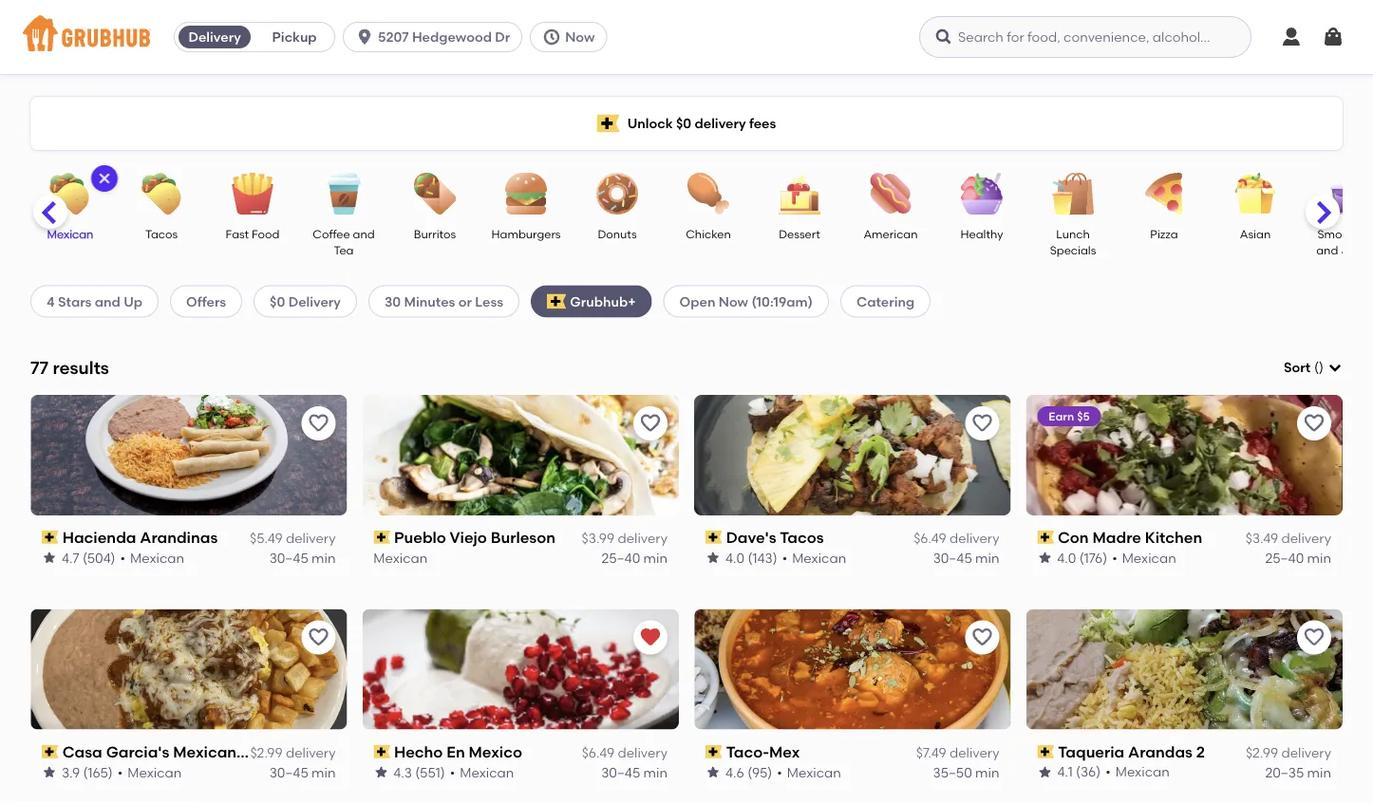 Task type: vqa. For each thing, say whether or not it's contained in the screenshot.


Task type: describe. For each thing, give the bounding box(es) containing it.
earn $5
[[1049, 409, 1091, 423]]

pueblo
[[394, 529, 447, 547]]

$6.49 delivery for hecho en mexico
[[582, 745, 668, 761]]

saved restaurant button
[[634, 621, 668, 655]]

delivery for con madre kitchen
[[1282, 531, 1332, 547]]

dessert image
[[767, 173, 833, 215]]

hecho
[[394, 743, 443, 762]]

(
[[1315, 360, 1320, 376]]

subscription pass image for taqueria arandas 2
[[1038, 746, 1055, 759]]

and for coffee and tea
[[353, 227, 375, 241]]

fast food
[[226, 227, 280, 241]]

delivery for hacienda arandinas
[[286, 531, 336, 547]]

5207
[[378, 29, 409, 45]]

taco-
[[726, 743, 770, 762]]

coffee
[[313, 227, 350, 241]]

30–45 min for hecho en mexico
[[602, 765, 668, 781]]

• for mex
[[777, 765, 783, 781]]

mexican for taco-mex
[[787, 765, 842, 781]]

subscription pass image for taco-mex
[[706, 746, 723, 759]]

burleson
[[491, 529, 556, 547]]

dave's
[[726, 529, 777, 547]]

taqueria arandas 2 logo image
[[1027, 610, 1343, 730]]

casa
[[62, 743, 102, 762]]

grubhub plus flag logo image for grubhub+
[[547, 294, 567, 309]]

tacos image
[[128, 173, 195, 215]]

1 vertical spatial now
[[719, 293, 749, 310]]

min for taco-mex
[[976, 765, 1000, 781]]

min for taqueria arandas 2
[[1308, 765, 1332, 781]]

smoothies and juices
[[1317, 227, 1374, 257]]

2 horizontal spatial svg image
[[935, 28, 954, 47]]

now button
[[530, 22, 615, 52]]

pueblo viejo burleson logo image
[[362, 395, 679, 516]]

save this restaurant image for hacienda arandinas
[[307, 412, 330, 435]]

star icon image for con madre kitchen
[[1038, 551, 1053, 566]]

delivery button
[[175, 22, 255, 52]]

2 vertical spatial and
[[95, 293, 121, 310]]

(143)
[[748, 550, 778, 566]]

donuts image
[[584, 173, 651, 215]]

mexico
[[469, 743, 523, 762]]

mexican for con madre kitchen
[[1123, 550, 1177, 566]]

none field containing sort
[[1284, 358, 1343, 377]]

asian image
[[1223, 173, 1289, 215]]

30–45 for hacienda arandinas
[[269, 550, 309, 566]]

4.6 (95)
[[726, 765, 773, 781]]

madre
[[1093, 529, 1142, 547]]

min for hacienda arandinas
[[312, 550, 336, 566]]

hedgewood
[[412, 29, 492, 45]]

and for smoothies and juices
[[1317, 244, 1339, 257]]

4.0 (143)
[[726, 550, 778, 566]]

lunch specials image
[[1040, 173, 1107, 215]]

25–40 for con madre kitchen
[[1266, 550, 1305, 566]]

$5.49
[[250, 531, 283, 547]]

burritos
[[414, 227, 456, 241]]

save this restaurant image for taqueria arandas 2
[[1303, 627, 1326, 650]]

burritos image
[[402, 173, 468, 215]]

(504)
[[83, 550, 115, 566]]

25–40 min for pueblo viejo burleson
[[602, 550, 668, 566]]

delivery for casa garcia's mexican restaurant
[[286, 745, 336, 761]]

lunch specials
[[1050, 227, 1097, 257]]

coffee and tea
[[313, 227, 375, 257]]

$3.99 delivery
[[582, 531, 668, 547]]

25–40 for pueblo viejo burleson
[[602, 550, 641, 566]]

4.0 for dave's tacos
[[726, 550, 745, 566]]

$0 delivery
[[270, 293, 341, 310]]

4.3
[[394, 765, 412, 781]]

$7.49
[[917, 745, 947, 761]]

hecho en mexico
[[394, 743, 523, 762]]

casa garcia's mexican restaurant
[[62, 743, 324, 762]]

saved restaurant image
[[639, 627, 662, 650]]

(551)
[[416, 765, 446, 781]]

• for madre
[[1113, 550, 1118, 566]]

stars
[[58, 293, 92, 310]]

mexican for hacienda arandinas
[[130, 550, 184, 566]]

4.7 (504)
[[62, 550, 115, 566]]

5207 hedgewood dr button
[[343, 22, 530, 52]]

dave's tacos
[[726, 529, 824, 547]]

30 minutes or less
[[385, 293, 504, 310]]

arandinas
[[140, 529, 218, 547]]

$3.49
[[1246, 531, 1279, 547]]

pizza
[[1151, 227, 1179, 241]]

delivery for dave's tacos
[[950, 531, 1000, 547]]

specials
[[1050, 244, 1097, 257]]

catering
[[857, 293, 915, 310]]

pickup button
[[255, 22, 335, 52]]

en
[[447, 743, 465, 762]]

• mexican for garcia's
[[118, 765, 182, 781]]

save this restaurant button for dave's tacos
[[966, 406, 1000, 441]]

juices
[[1342, 244, 1374, 257]]

chicken
[[686, 227, 731, 241]]

$2.99 for 2
[[1246, 745, 1279, 761]]

1 horizontal spatial delivery
[[288, 293, 341, 310]]

pizza image
[[1132, 173, 1198, 215]]

hacienda arandinas logo image
[[31, 395, 347, 516]]

dave's tacos logo image
[[694, 395, 1011, 516]]

fast food image
[[219, 173, 286, 215]]

mexican for casa garcia's mexican restaurant
[[128, 765, 182, 781]]

hacienda arandinas
[[62, 529, 218, 547]]

taco-mex
[[726, 743, 800, 762]]

earn
[[1049, 409, 1075, 423]]

delivery for taqueria arandas 2
[[1282, 745, 1332, 761]]

• mexican for en
[[450, 765, 515, 781]]

subscription pass image for con madre kitchen
[[1038, 531, 1055, 544]]

$5
[[1078, 409, 1091, 423]]

min for dave's tacos
[[976, 550, 1000, 566]]

healthy image
[[949, 173, 1016, 215]]

save this restaurant button for taco-mex
[[966, 621, 1000, 655]]

dessert
[[779, 227, 821, 241]]

star icon image for hacienda arandinas
[[42, 551, 57, 566]]

lunch
[[1057, 227, 1090, 241]]

taco-mex logo image
[[694, 610, 1011, 730]]

20–35 min
[[1266, 765, 1332, 781]]

grubhub+
[[570, 293, 636, 310]]

star icon image for hecho en mexico
[[374, 765, 389, 780]]

con madre kitchen logo image
[[1027, 395, 1343, 516]]

arandas
[[1129, 743, 1193, 762]]

4.1 (36)
[[1058, 765, 1101, 781]]

star icon image for taqueria arandas 2
[[1038, 765, 1053, 780]]

4.0 (176)
[[1058, 550, 1108, 566]]

open
[[680, 293, 716, 310]]

mexican right garcia's
[[173, 743, 237, 762]]

• for arandinas
[[120, 550, 125, 566]]

3.9
[[62, 765, 80, 781]]

american image
[[858, 173, 924, 215]]

hacienda
[[62, 529, 136, 547]]

coffee and tea image
[[311, 173, 377, 215]]

35–50
[[933, 765, 973, 781]]

20–35
[[1266, 765, 1305, 781]]

con madre kitchen
[[1059, 529, 1203, 547]]

results
[[53, 357, 109, 378]]

open now (10:19am)
[[680, 293, 813, 310]]



Task type: locate. For each thing, give the bounding box(es) containing it.
0 vertical spatial $0
[[676, 115, 692, 131]]

0 horizontal spatial 25–40
[[602, 550, 641, 566]]

1 vertical spatial grubhub plus flag logo image
[[547, 294, 567, 309]]

• mexican for arandinas
[[120, 550, 184, 566]]

donuts
[[598, 227, 637, 241]]

30–45 min for dave's tacos
[[934, 550, 1000, 566]]

asian
[[1241, 227, 1271, 241]]

4
[[47, 293, 55, 310]]

min for con madre kitchen
[[1308, 550, 1332, 566]]

1 horizontal spatial 25–40 min
[[1266, 550, 1332, 566]]

• right "(143)"
[[783, 550, 788, 566]]

and left up
[[95, 293, 121, 310]]

2 horizontal spatial and
[[1317, 244, 1339, 257]]

4.7
[[62, 550, 79, 566]]

tea
[[334, 244, 354, 257]]

1 25–40 min from the left
[[602, 550, 668, 566]]

grubhub plus flag logo image left grubhub+
[[547, 294, 567, 309]]

1 horizontal spatial svg image
[[543, 28, 562, 47]]

sort
[[1284, 360, 1311, 376]]

mexican down garcia's
[[128, 765, 182, 781]]

$6.49 for dave's tacos
[[914, 531, 947, 547]]

sort ( )
[[1284, 360, 1324, 376]]

hamburgers
[[492, 227, 561, 241]]

subscription pass image
[[1038, 531, 1055, 544], [706, 746, 723, 759], [1038, 746, 1055, 759]]

delivery inside button
[[189, 29, 241, 45]]

subscription pass image left the hecho
[[374, 746, 391, 759]]

1 horizontal spatial $0
[[676, 115, 692, 131]]

(95)
[[748, 765, 773, 781]]

0 horizontal spatial 4.0
[[726, 550, 745, 566]]

taqueria
[[1059, 743, 1125, 762]]

tacos down tacos image
[[145, 227, 178, 241]]

and down smoothies
[[1317, 244, 1339, 257]]

0 horizontal spatial now
[[565, 29, 595, 45]]

• mexican down the mexico
[[450, 765, 515, 781]]

now
[[565, 29, 595, 45], [719, 293, 749, 310]]

• for en
[[450, 765, 456, 781]]

1 horizontal spatial save this restaurant image
[[639, 412, 662, 435]]

subscription pass image for pueblo viejo burleson
[[374, 531, 391, 544]]

1 vertical spatial and
[[1317, 244, 1339, 257]]

mexican down con madre kitchen
[[1123, 550, 1177, 566]]

1 horizontal spatial 25–40
[[1266, 550, 1305, 566]]

77 results
[[30, 357, 109, 378]]

fast
[[226, 227, 249, 241]]

now inside now button
[[565, 29, 595, 45]]

svg image inside now button
[[543, 28, 562, 47]]

$6.49 delivery for dave's tacos
[[914, 531, 1000, 547]]

• mexican for mex
[[777, 765, 842, 781]]

and up tea
[[353, 227, 375, 241]]

tacos right dave's
[[780, 529, 824, 547]]

4.1
[[1058, 765, 1073, 781]]

(165)
[[83, 765, 113, 781]]

now right open at top
[[719, 293, 749, 310]]

mexican image
[[37, 173, 104, 215]]

1 horizontal spatial 4.0
[[1058, 550, 1077, 566]]

star icon image for casa garcia's mexican restaurant
[[42, 765, 57, 780]]

svg image inside "5207 hedgewood dr" button
[[355, 28, 374, 47]]

smoothies
[[1318, 227, 1374, 241]]

dr
[[495, 29, 510, 45]]

1 horizontal spatial tacos
[[780, 529, 824, 547]]

hecho en mexico logo image
[[363, 610, 679, 730]]

taqueria arandas 2
[[1059, 743, 1206, 762]]

grubhub plus flag logo image for unlock $0 delivery fees
[[597, 114, 620, 133]]

• right (165)
[[118, 765, 123, 781]]

mexican down pueblo
[[374, 550, 428, 566]]

4.0
[[726, 550, 745, 566], [1058, 550, 1077, 566]]

mex
[[770, 743, 800, 762]]

casa garcia's mexican restaurant logo image
[[31, 610, 347, 730]]

4 stars and up
[[47, 293, 143, 310]]

and
[[353, 227, 375, 241], [1317, 244, 1339, 257], [95, 293, 121, 310]]

25–40 min for con madre kitchen
[[1266, 550, 1332, 566]]

2
[[1197, 743, 1206, 762]]

subscription pass image
[[42, 531, 59, 544], [374, 531, 391, 544], [706, 531, 723, 544], [42, 746, 59, 759], [374, 746, 391, 759]]

1 horizontal spatial $2.99
[[1246, 745, 1279, 761]]

0 vertical spatial grubhub plus flag logo image
[[597, 114, 620, 133]]

(10:19am)
[[752, 293, 813, 310]]

subscription pass image left taco-
[[706, 746, 723, 759]]

2 25–40 from the left
[[1266, 550, 1305, 566]]

$6.49
[[914, 531, 947, 547], [582, 745, 615, 761]]

save this restaurant image for dave's tacos
[[971, 412, 994, 435]]

svg image
[[543, 28, 562, 47], [935, 28, 954, 47], [97, 171, 112, 186]]

2 4.0 from the left
[[1058, 550, 1077, 566]]

pickup
[[272, 29, 317, 45]]

•
[[120, 550, 125, 566], [783, 550, 788, 566], [1113, 550, 1118, 566], [118, 765, 123, 781], [450, 765, 456, 781], [777, 765, 783, 781], [1106, 765, 1111, 781]]

• down madre
[[1113, 550, 1118, 566]]

healthy
[[961, 227, 1004, 241]]

save this restaurant button for hacienda arandinas
[[302, 406, 336, 441]]

star icon image left "4.0 (143)"
[[706, 551, 721, 566]]

min for casa garcia's mexican restaurant
[[312, 765, 336, 781]]

star icon image left "4.6"
[[706, 765, 721, 780]]

subscription pass image left pueblo
[[374, 531, 391, 544]]

star icon image
[[42, 551, 57, 566], [706, 551, 721, 566], [1038, 551, 1053, 566], [42, 765, 57, 780], [374, 765, 389, 780], [706, 765, 721, 780], [1038, 765, 1053, 780]]

1 horizontal spatial grubhub plus flag logo image
[[597, 114, 620, 133]]

star icon image for taco-mex
[[706, 765, 721, 780]]

up
[[124, 293, 143, 310]]

1 horizontal spatial now
[[719, 293, 749, 310]]

(36)
[[1076, 765, 1101, 781]]

save this restaurant button for taqueria arandas 2
[[1298, 621, 1332, 655]]

save this restaurant image
[[307, 412, 330, 435], [639, 412, 662, 435]]

25–40 down $3.99 delivery
[[602, 550, 641, 566]]

35–50 min
[[933, 765, 1000, 781]]

1 horizontal spatial $2.99 delivery
[[1246, 745, 1332, 761]]

save this restaurant image
[[971, 412, 994, 435], [1303, 412, 1326, 435], [307, 627, 330, 650], [971, 627, 994, 650], [1303, 627, 1326, 650]]

0 vertical spatial $6.49
[[914, 531, 947, 547]]

$2.99 delivery for casa garcia's mexican restaurant
[[250, 745, 336, 761]]

mexican down mexican "image"
[[47, 227, 94, 241]]

30–45 for dave's tacos
[[934, 550, 973, 566]]

25–40 min down $3.49 delivery in the bottom right of the page
[[1266, 550, 1332, 566]]

now right dr
[[565, 29, 595, 45]]

30–45 for hecho en mexico
[[602, 765, 641, 781]]

svg image
[[1281, 26, 1303, 48], [1322, 26, 1345, 48], [355, 28, 374, 47], [1328, 360, 1343, 375]]

• for garcia's
[[118, 765, 123, 781]]

min for hecho en mexico
[[644, 765, 668, 781]]

and inside smoothies and juices
[[1317, 244, 1339, 257]]

• right (504)
[[120, 550, 125, 566]]

$0
[[676, 115, 692, 131], [270, 293, 285, 310]]

american
[[864, 227, 918, 241]]

subscription pass image left the taqueria on the bottom of the page
[[1038, 746, 1055, 759]]

min for pueblo viejo burleson
[[644, 550, 668, 566]]

$3.99
[[582, 531, 615, 547]]

$6.49 for hecho en mexico
[[582, 745, 615, 761]]

2 25–40 min from the left
[[1266, 550, 1332, 566]]

main navigation navigation
[[0, 0, 1374, 74]]

$0 down food
[[270, 293, 285, 310]]

Search for food, convenience, alcohol... search field
[[920, 16, 1252, 58]]

30–45 min for hacienda arandinas
[[269, 550, 336, 566]]

subscription pass image for hecho en mexico
[[374, 746, 391, 759]]

• mexican for tacos
[[783, 550, 847, 566]]

subscription pass image left hacienda
[[42, 531, 59, 544]]

subscription pass image left casa
[[42, 746, 59, 759]]

con
[[1059, 529, 1090, 547]]

• mexican down the taqueria arandas 2
[[1106, 765, 1170, 781]]

star icon image left 4.3
[[374, 765, 389, 780]]

star icon image for dave's tacos
[[706, 551, 721, 566]]

0 horizontal spatial delivery
[[189, 29, 241, 45]]

30–45
[[269, 550, 309, 566], [934, 550, 973, 566], [269, 765, 309, 781], [602, 765, 641, 781]]

• for tacos
[[783, 550, 788, 566]]

and inside coffee and tea
[[353, 227, 375, 241]]

save this restaurant image for pueblo viejo burleson
[[639, 412, 662, 435]]

1 25–40 from the left
[[602, 550, 641, 566]]

1 4.0 from the left
[[726, 550, 745, 566]]

grubhub plus flag logo image left unlock
[[597, 114, 620, 133]]

minutes
[[404, 293, 455, 310]]

viejo
[[450, 529, 488, 547]]

star icon image left 4.7
[[42, 551, 57, 566]]

30–45 for casa garcia's mexican restaurant
[[269, 765, 309, 781]]

0 vertical spatial and
[[353, 227, 375, 241]]

delivery for taco-mex
[[950, 745, 1000, 761]]

mexican down mex
[[787, 765, 842, 781]]

mexican down the mexico
[[460, 765, 515, 781]]

subscription pass image for dave's tacos
[[706, 531, 723, 544]]

• mexican down hacienda arandinas
[[120, 550, 184, 566]]

0 horizontal spatial grubhub plus flag logo image
[[547, 294, 567, 309]]

1 horizontal spatial $6.49 delivery
[[914, 531, 1000, 547]]

fees
[[750, 115, 777, 131]]

kitchen
[[1146, 529, 1203, 547]]

delivery down tea
[[288, 293, 341, 310]]

$2.99 delivery
[[250, 745, 336, 761], [1246, 745, 1332, 761]]

1 horizontal spatial and
[[353, 227, 375, 241]]

0 vertical spatial now
[[565, 29, 595, 45]]

1 $2.99 delivery from the left
[[250, 745, 336, 761]]

0 horizontal spatial $6.49
[[582, 745, 615, 761]]

$2.99
[[250, 745, 283, 761], [1246, 745, 1279, 761]]

0 horizontal spatial $6.49 delivery
[[582, 745, 668, 761]]

4.0 down con
[[1058, 550, 1077, 566]]

$2.99 delivery for taqueria arandas 2
[[1246, 745, 1332, 761]]

1 vertical spatial tacos
[[780, 529, 824, 547]]

mexican down the taqueria arandas 2
[[1116, 765, 1170, 781]]

$5.49 delivery
[[250, 531, 336, 547]]

tacos
[[145, 227, 178, 241], [780, 529, 824, 547]]

subscription pass image for casa garcia's mexican restaurant
[[42, 746, 59, 759]]

25–40 min
[[602, 550, 668, 566], [1266, 550, 1332, 566]]

save this restaurant image for taco-mex
[[971, 627, 994, 650]]

min
[[312, 550, 336, 566], [644, 550, 668, 566], [976, 550, 1000, 566], [1308, 550, 1332, 566], [312, 765, 336, 781], [644, 765, 668, 781], [976, 765, 1000, 781], [1308, 765, 1332, 781]]

• mexican down garcia's
[[118, 765, 182, 781]]

1 horizontal spatial $6.49
[[914, 531, 947, 547]]

30–45 min for casa garcia's mexican restaurant
[[269, 765, 336, 781]]

• mexican down con madre kitchen
[[1113, 550, 1177, 566]]

offers
[[186, 293, 226, 310]]

mexican down dave's tacos
[[793, 550, 847, 566]]

0 vertical spatial tacos
[[145, 227, 178, 241]]

subscription pass image left dave's
[[706, 531, 723, 544]]

• mexican for arandas
[[1106, 765, 1170, 781]]

unlock $0 delivery fees
[[628, 115, 777, 131]]

save this restaurant button for pueblo viejo burleson
[[634, 406, 668, 441]]

• mexican for madre
[[1113, 550, 1177, 566]]

1 $2.99 from the left
[[250, 745, 283, 761]]

1 vertical spatial delivery
[[288, 293, 341, 310]]

restaurant
[[240, 743, 324, 762]]

77
[[30, 357, 48, 378]]

• right (36)
[[1106, 765, 1111, 781]]

star icon image left 3.9
[[42, 765, 57, 780]]

0 horizontal spatial tacos
[[145, 227, 178, 241]]

subscription pass image for hacienda arandinas
[[42, 531, 59, 544]]

• down en
[[450, 765, 456, 781]]

mexican for hecho en mexico
[[460, 765, 515, 781]]

0 horizontal spatial 25–40 min
[[602, 550, 668, 566]]

1 vertical spatial $0
[[270, 293, 285, 310]]

grubhub plus flag logo image
[[597, 114, 620, 133], [547, 294, 567, 309]]

delivery left pickup button at the left of the page
[[189, 29, 241, 45]]

save this restaurant image for casa garcia's mexican restaurant
[[307, 627, 330, 650]]

hamburgers image
[[493, 173, 560, 215]]

1 save this restaurant image from the left
[[307, 412, 330, 435]]

0 horizontal spatial svg image
[[97, 171, 112, 186]]

chicken image
[[675, 173, 742, 215]]

• mexican down mex
[[777, 765, 842, 781]]

25–40 down $3.49 delivery in the bottom right of the page
[[1266, 550, 1305, 566]]

mexican for taqueria arandas 2
[[1116, 765, 1170, 781]]

0 horizontal spatial $0
[[270, 293, 285, 310]]

food
[[252, 227, 280, 241]]

mexican down hacienda arandinas
[[130, 550, 184, 566]]

4.3 (551)
[[394, 765, 446, 781]]

• mexican down dave's tacos
[[783, 550, 847, 566]]

0 vertical spatial $6.49 delivery
[[914, 531, 1000, 547]]

$3.49 delivery
[[1246, 531, 1332, 547]]

0 horizontal spatial save this restaurant image
[[307, 412, 330, 435]]

$0 right unlock
[[676, 115, 692, 131]]

0 horizontal spatial $2.99 delivery
[[250, 745, 336, 761]]

star icon image left 4.1
[[1038, 765, 1053, 780]]

• mexican
[[120, 550, 184, 566], [783, 550, 847, 566], [1113, 550, 1177, 566], [118, 765, 182, 781], [450, 765, 515, 781], [777, 765, 842, 781], [1106, 765, 1170, 781]]

save this restaurant button for casa garcia's mexican restaurant
[[302, 621, 336, 655]]

0 horizontal spatial $2.99
[[250, 745, 283, 761]]

• for arandas
[[1106, 765, 1111, 781]]

25–40 min down $3.99 delivery
[[602, 550, 668, 566]]

4.0 down dave's
[[726, 550, 745, 566]]

pueblo viejo burleson
[[394, 529, 556, 547]]

5207 hedgewood dr
[[378, 29, 510, 45]]

delivery for pueblo viejo burleson
[[618, 531, 668, 547]]

$2.99 for mexican
[[250, 745, 283, 761]]

0 vertical spatial delivery
[[189, 29, 241, 45]]

delivery for hecho en mexico
[[618, 745, 668, 761]]

2 save this restaurant image from the left
[[639, 412, 662, 435]]

less
[[475, 293, 504, 310]]

1 vertical spatial $6.49
[[582, 745, 615, 761]]

)
[[1320, 360, 1324, 376]]

0 horizontal spatial and
[[95, 293, 121, 310]]

2 $2.99 from the left
[[1246, 745, 1279, 761]]

garcia's
[[106, 743, 169, 762]]

4.0 for con madre kitchen
[[1058, 550, 1077, 566]]

None field
[[1284, 358, 1343, 377]]

4.6
[[726, 765, 745, 781]]

subscription pass image left con
[[1038, 531, 1055, 544]]

mexican for dave's tacos
[[793, 550, 847, 566]]

1 vertical spatial $6.49 delivery
[[582, 745, 668, 761]]

2 $2.99 delivery from the left
[[1246, 745, 1332, 761]]

star icon image left "4.0 (176)"
[[1038, 551, 1053, 566]]

• right (95)
[[777, 765, 783, 781]]



